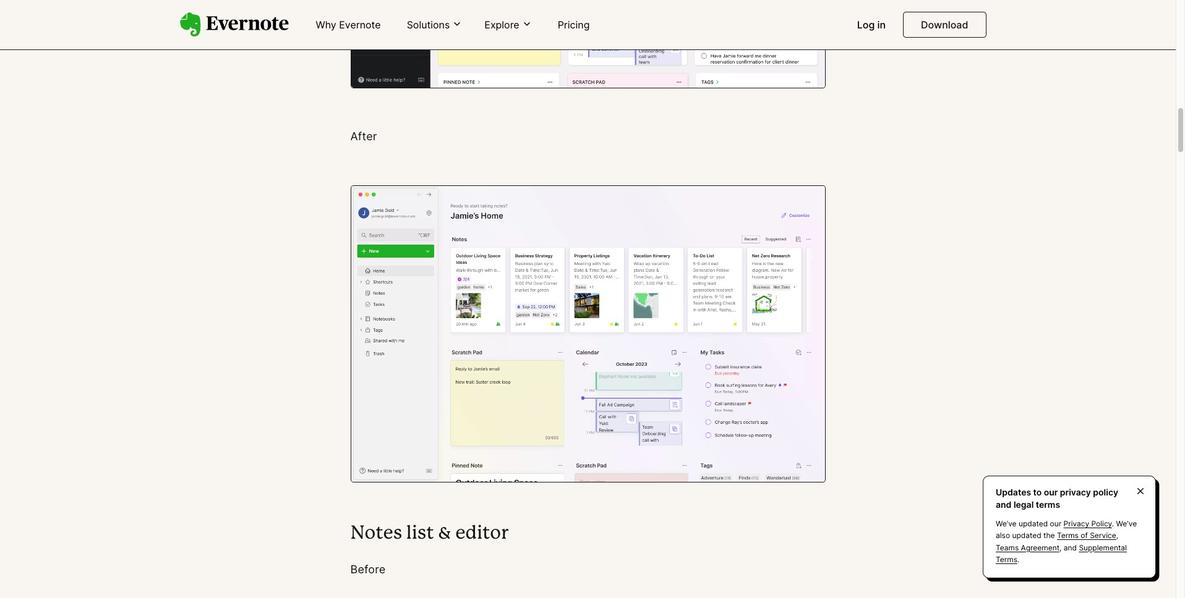 Task type: locate. For each thing, give the bounding box(es) containing it.
teams
[[996, 544, 1019, 553]]

terms down privacy
[[1057, 532, 1079, 541]]

why evernote
[[316, 19, 381, 31]]

,
[[1117, 532, 1119, 541], [1060, 544, 1062, 553]]

. inside . we've also updated the
[[1112, 520, 1114, 529]]

terms inside terms of service , teams agreement , and
[[1057, 532, 1079, 541]]

1 vertical spatial updated
[[1013, 532, 1042, 541]]

new evernote ui - homepage image
[[351, 186, 826, 483]]

our up the
[[1050, 520, 1062, 529]]

explore
[[485, 18, 520, 31]]

, down . we've also updated the
[[1060, 544, 1062, 553]]

1 horizontal spatial ,
[[1117, 532, 1119, 541]]

.
[[1112, 520, 1114, 529], [1018, 556, 1020, 565]]

, up supplemental
[[1117, 532, 1119, 541]]

our
[[1044, 488, 1058, 498], [1050, 520, 1062, 529]]

we've right policy
[[1117, 520, 1137, 529]]

editor
[[456, 526, 509, 543]]

we've
[[996, 520, 1017, 529], [1117, 520, 1137, 529]]

0 vertical spatial terms
[[1057, 532, 1079, 541]]

supplemental
[[1079, 544, 1127, 553]]

and down updates
[[996, 500, 1012, 510]]

0 horizontal spatial we've
[[996, 520, 1017, 529]]

notes
[[351, 526, 402, 543]]

our for privacy
[[1050, 520, 1062, 529]]

solutions button
[[403, 18, 466, 32]]

before
[[351, 564, 386, 577]]

0 vertical spatial .
[[1112, 520, 1114, 529]]

privacy
[[1064, 520, 1090, 529]]

1 vertical spatial our
[[1050, 520, 1062, 529]]

1 horizontal spatial we've
[[1117, 520, 1137, 529]]

to
[[1034, 488, 1042, 498]]

and down . we've also updated the
[[1064, 544, 1077, 553]]

updated up the
[[1019, 520, 1048, 529]]

log in
[[857, 19, 886, 31]]

. down teams agreement link
[[1018, 556, 1020, 565]]

0 vertical spatial and
[[996, 500, 1012, 510]]

2 we've from the left
[[1117, 520, 1137, 529]]

teams agreement link
[[996, 544, 1060, 553]]

supplemental terms link
[[996, 544, 1127, 565]]

terms inside supplemental terms
[[996, 556, 1018, 565]]

0 horizontal spatial terms
[[996, 556, 1018, 565]]

0 vertical spatial our
[[1044, 488, 1058, 498]]

updates
[[996, 488, 1032, 498]]

our inside updates to our privacy policy and legal terms
[[1044, 488, 1058, 498]]

legal
[[1014, 500, 1034, 510]]

terms
[[1057, 532, 1079, 541], [996, 556, 1018, 565]]

0 horizontal spatial and
[[996, 500, 1012, 510]]

policy
[[1092, 520, 1112, 529]]

1 vertical spatial .
[[1018, 556, 1020, 565]]

updated up teams agreement link
[[1013, 532, 1042, 541]]

privacy
[[1060, 488, 1091, 498]]

1 we've from the left
[[996, 520, 1017, 529]]

notes list & editor
[[351, 526, 509, 543]]

1 horizontal spatial and
[[1064, 544, 1077, 553]]

privacy policy link
[[1064, 520, 1112, 529]]

1 horizontal spatial terms
[[1057, 532, 1079, 541]]

0 horizontal spatial .
[[1018, 556, 1020, 565]]

1 horizontal spatial .
[[1112, 520, 1114, 529]]

and
[[996, 500, 1012, 510], [1064, 544, 1077, 553]]

why evernote link
[[308, 14, 388, 37]]

0 horizontal spatial ,
[[1060, 544, 1062, 553]]

our up the terms
[[1044, 488, 1058, 498]]

evernote logo image
[[180, 12, 289, 37]]

updated
[[1019, 520, 1048, 529], [1013, 532, 1042, 541]]

. for .
[[1018, 556, 1020, 565]]

we've up also
[[996, 520, 1017, 529]]

. for . we've also updated the
[[1112, 520, 1114, 529]]

. up service
[[1112, 520, 1114, 529]]

agreement
[[1021, 544, 1060, 553]]

terms down 'teams'
[[996, 556, 1018, 565]]

1 vertical spatial terms
[[996, 556, 1018, 565]]

1 vertical spatial and
[[1064, 544, 1077, 553]]



Task type: describe. For each thing, give the bounding box(es) containing it.
explore button
[[481, 18, 536, 32]]

and inside terms of service , teams agreement , and
[[1064, 544, 1077, 553]]

the
[[1044, 532, 1055, 541]]

pricing link
[[550, 14, 597, 37]]

updated inside . we've also updated the
[[1013, 532, 1042, 541]]

pricing
[[558, 19, 590, 31]]

and inside updates to our privacy policy and legal terms
[[996, 500, 1012, 510]]

download
[[921, 19, 969, 31]]

also
[[996, 532, 1010, 541]]

terms of service link
[[1057, 532, 1117, 541]]

. we've also updated the
[[996, 520, 1137, 541]]

list
[[406, 526, 434, 543]]

0 vertical spatial ,
[[1117, 532, 1119, 541]]

service
[[1090, 532, 1117, 541]]

we've updated our privacy policy
[[996, 520, 1112, 529]]

our for privacy
[[1044, 488, 1058, 498]]

0 vertical spatial updated
[[1019, 520, 1048, 529]]

we've inside . we've also updated the
[[1117, 520, 1137, 529]]

why
[[316, 19, 336, 31]]

supplemental terms
[[996, 544, 1127, 565]]

after
[[351, 130, 377, 143]]

of
[[1081, 532, 1088, 541]]

log
[[857, 19, 875, 31]]

updates to our privacy policy and legal terms
[[996, 488, 1119, 510]]

1 vertical spatial ,
[[1060, 544, 1062, 553]]

log in link
[[850, 14, 894, 37]]

terms of service , teams agreement , and
[[996, 532, 1119, 553]]

policy
[[1094, 488, 1119, 498]]

in
[[878, 19, 886, 31]]

solutions
[[407, 18, 450, 31]]

&
[[438, 526, 451, 543]]

terms
[[1036, 500, 1061, 510]]

download link
[[903, 12, 987, 38]]

evernote
[[339, 19, 381, 31]]



Task type: vqa. For each thing, say whether or not it's contained in the screenshot.
YOU
no



